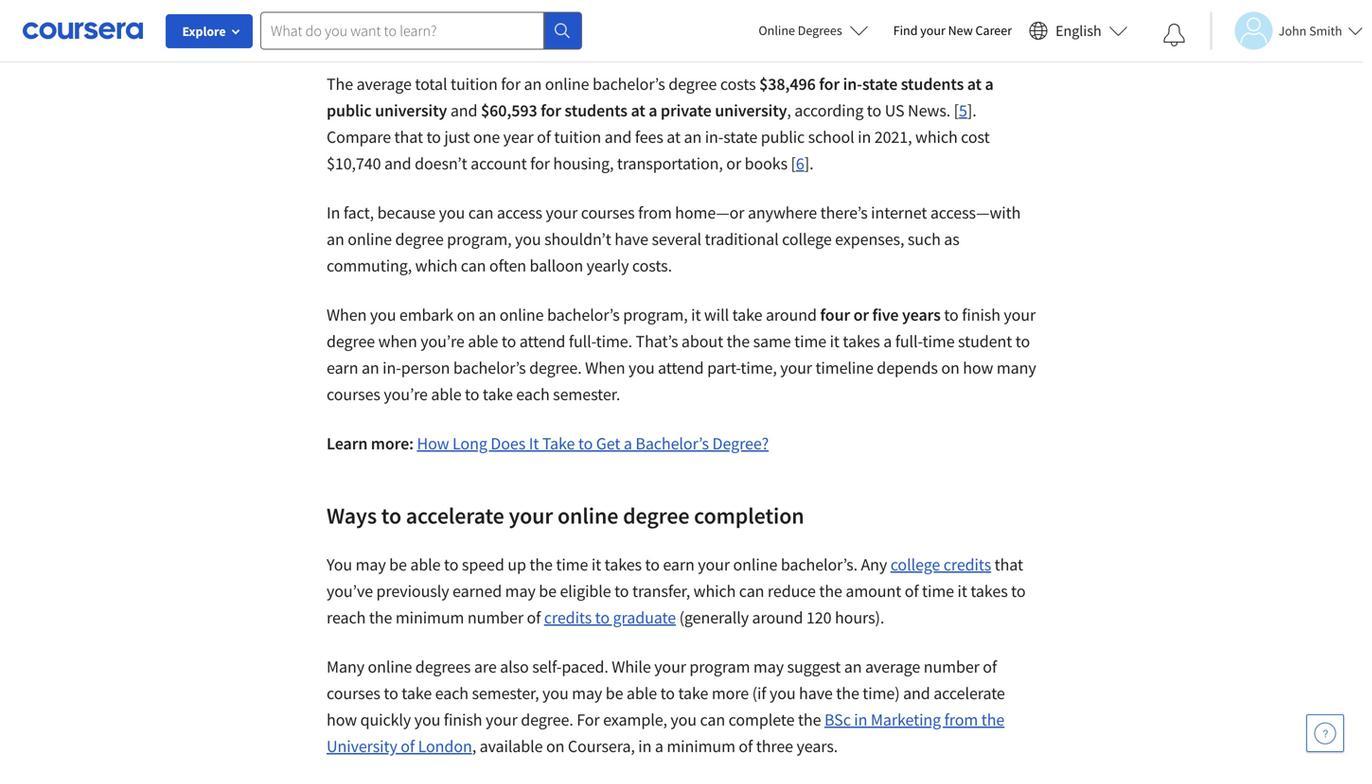 Task type: describe. For each thing, give the bounding box(es) containing it.
when
[[378, 331, 417, 352]]

0 vertical spatial around
[[766, 304, 817, 326]]

english button
[[1022, 0, 1136, 62]]

degree up you may be able to speed up the time it takes to earn your online bachelor's. any college credits
[[623, 502, 690, 530]]

explore button
[[166, 14, 253, 48]]

online down often at the top left
[[500, 304, 544, 326]]

take left more at the bottom of the page
[[678, 683, 708, 704]]

you may be able to speed up the time it takes to earn your online bachelor's. any college credits
[[327, 554, 991, 576]]

online for online bachelor's degrees: costs + time
[[327, 13, 407, 49]]

you down self-
[[543, 683, 569, 704]]

number inside that you've previously earned may be eligible to transfer, which can reduce the amount of time it takes to reach the minimum number of
[[468, 607, 523, 629]]

time down years
[[923, 331, 955, 352]]

can left often at the top left
[[461, 255, 486, 276]]

an up $60,593
[[524, 73, 542, 95]]

years.
[[797, 736, 838, 757]]

the right up
[[530, 554, 553, 576]]

you right (if
[[770, 683, 796, 704]]

$10,740
[[327, 153, 381, 174]]

1 horizontal spatial college
[[891, 554, 940, 576]]

embark
[[399, 304, 454, 326]]

1 vertical spatial or
[[854, 304, 869, 326]]

in- inside to finish your degree when you're able to attend full-time. that's about the same time it takes a full-time student to earn an in-person bachelor's degree. when you attend part-time, your timeline depends on how many courses you're able to take each semester.
[[383, 357, 401, 379]]

quickly
[[360, 710, 411, 731]]

your up student
[[1004, 304, 1036, 326]]

take right will
[[732, 304, 763, 326]]

2 vertical spatial in
[[638, 736, 652, 757]]

0 horizontal spatial takes
[[605, 554, 642, 576]]

for inside ]. compare that to just one year of tuition and fees at an in-state public school in 2021, which cost $10,740 and doesn't account for housing, transportation, or books [
[[530, 153, 550, 174]]

suggest
[[787, 657, 841, 678]]

semester,
[[472, 683, 539, 704]]

degree. inside to finish your degree when you're able to attend full-time. that's about the same time it takes a full-time student to earn an in-person bachelor's degree. when you attend part-time, your timeline depends on how many courses you're able to take each semester.
[[529, 357, 582, 379]]

self-
[[532, 657, 562, 678]]

time right +
[[743, 13, 799, 49]]

university inside the $38,496 for in-state students at a public university
[[375, 100, 447, 121]]

1 horizontal spatial attend
[[658, 357, 704, 379]]

does
[[491, 433, 526, 454]]

balloon
[[530, 255, 583, 276]]

many
[[327, 657, 364, 678]]

takes for number
[[971, 581, 1008, 602]]

there's
[[820, 202, 868, 223]]

one
[[473, 126, 500, 148]]

home—or
[[675, 202, 745, 223]]

1 vertical spatial earn
[[663, 554, 695, 576]]

four
[[820, 304, 850, 326]]

time inside that you've previously earned may be eligible to transfer, which can reduce the amount of time it takes to reach the minimum number of
[[922, 581, 954, 602]]

anywhere
[[748, 202, 817, 223]]

a up fees
[[649, 100, 657, 121]]

1 horizontal spatial credits
[[944, 554, 991, 576]]

from inside the in fact, because you can access your courses from home—or anywhere there's internet access—with an online degree program, you shouldn't have several traditional college expenses, such as commuting, which can often balloon yearly costs.
[[638, 202, 672, 223]]

0 horizontal spatial tuition
[[451, 73, 498, 95]]

+
[[723, 13, 737, 49]]

0 horizontal spatial attend
[[520, 331, 565, 352]]

may inside that you've previously earned may be eligible to transfer, which can reduce the amount of time it takes to reach the minimum number of
[[505, 581, 536, 602]]

cost
[[961, 126, 990, 148]]

online inside many online degrees are also self-paced. while your program may suggest an average number of courses to take each semester, you may be able to take more (if you have the time) and accelerate how quickly you finish your degree. for example, you can complete the
[[368, 657, 412, 678]]

able down often at the top left
[[468, 331, 498, 352]]

degrees:
[[543, 13, 647, 49]]

the inside bsc in marketing from the university of london
[[981, 710, 1005, 731]]

fees
[[635, 126, 663, 148]]

compare
[[327, 126, 391, 148]]

also
[[500, 657, 529, 678]]

your up up
[[509, 502, 553, 530]]

you've
[[327, 581, 373, 602]]

on inside to finish your degree when you're able to attend full-time. that's about the same time it takes a full-time student to earn an in-person bachelor's degree. when you attend part-time, your timeline depends on how many courses you're able to take each semester.
[[941, 357, 960, 379]]

smith
[[1309, 22, 1342, 39]]

and $60,593 for students at a private university , according to us news. [ 5
[[450, 100, 967, 121]]

university
[[327, 736, 397, 757]]

the average total tuition for an online bachelor's degree costs
[[327, 73, 759, 95]]

find your new career
[[893, 22, 1012, 39]]

transportation,
[[617, 153, 723, 174]]

and left fees
[[605, 126, 632, 148]]

your right while at bottom left
[[654, 657, 686, 678]]

it inside to finish your degree when you're able to attend full-time. that's about the same time it takes a full-time student to earn an in-person bachelor's degree. when you attend part-time, your timeline depends on how many courses you're able to take each semester.
[[830, 331, 840, 352]]

an down often at the top left
[[479, 304, 496, 326]]

eligible
[[560, 581, 611, 602]]

take inside to finish your degree when you're able to attend full-time. that's about the same time it takes a full-time student to earn an in-person bachelor's degree. when you attend part-time, your timeline depends on how many courses you're able to take each semester.
[[483, 384, 513, 405]]

five
[[872, 304, 899, 326]]

previously
[[376, 581, 449, 602]]

state inside the $38,496 for in-state students at a public university
[[862, 73, 898, 95]]

that inside that you've previously earned may be eligible to transfer, which can reduce the amount of time it takes to reach the minimum number of
[[995, 554, 1023, 576]]

degree inside the in fact, because you can access your courses from home—or anywhere there's internet access—with an online degree program, you shouldn't have several traditional college expenses, such as commuting, which can often balloon yearly costs.
[[395, 229, 444, 250]]

a down example,
[[655, 736, 663, 757]]

any
[[861, 554, 887, 576]]

college credits link
[[891, 554, 991, 576]]

bsc in marketing from the university of london link
[[327, 710, 1005, 757]]

total
[[415, 73, 447, 95]]

part-
[[707, 357, 741, 379]]

it inside that you've previously earned may be eligible to transfer, which can reduce the amount of time it takes to reach the minimum number of
[[958, 581, 967, 602]]

1 vertical spatial program,
[[623, 304, 688, 326]]

find
[[893, 22, 918, 39]]

amount
[[846, 581, 901, 602]]

you up , available on coursera, in a minimum of three years.
[[671, 710, 697, 731]]

how inside to finish your degree when you're able to attend full-time. that's about the same time it takes a full-time student to earn an in-person bachelor's degree. when you attend part-time, your timeline depends on how many courses you're able to take each semester.
[[963, 357, 993, 379]]

of inside many online degrees are also self-paced. while your program may suggest an average number of courses to take each semester, you may be able to take more (if you have the time) and accelerate how quickly you finish your degree. for example, you can complete the
[[983, 657, 997, 678]]

your right the 'find'
[[920, 22, 946, 39]]

$60,593
[[481, 100, 537, 121]]

your down 'same'
[[780, 357, 812, 379]]

london
[[418, 736, 472, 757]]

access
[[497, 202, 542, 223]]

because
[[377, 202, 436, 223]]

bsc
[[825, 710, 851, 731]]

an inside many online degrees are also self-paced. while your program may suggest an average number of courses to take each semester, you may be able to take more (if you have the time) and accelerate how quickly you finish your degree. for example, you can complete the
[[844, 657, 862, 678]]

credits to graduate link
[[544, 607, 676, 629]]

accelerate inside many online degrees are also self-paced. while your program may suggest an average number of courses to take each semester, you may be able to take more (if you have the time) and accelerate how quickly you finish your degree. for example, you can complete the
[[934, 683, 1005, 704]]

in
[[327, 202, 340, 223]]

in fact, because you can access your courses from home—or anywhere there's internet access—with an online degree program, you shouldn't have several traditional college expenses, such as commuting, which can often balloon yearly costs.
[[327, 202, 1021, 276]]

learn more: how long does it take to get a bachelor's degree?
[[327, 433, 769, 454]]

john smith button
[[1211, 12, 1363, 50]]

at inside the $38,496 for in-state students at a public university
[[967, 73, 982, 95]]

courses inside many online degrees are also self-paced. while your program may suggest an average number of courses to take each semester, you may be able to take more (if you have the time) and accelerate how quickly you finish your degree. for example, you can complete the
[[327, 683, 380, 704]]

are
[[474, 657, 497, 678]]

degree?
[[712, 433, 769, 454]]

school
[[808, 126, 855, 148]]

depends
[[877, 357, 938, 379]]

speed
[[462, 554, 504, 576]]

be inside many online degrees are also self-paced. while your program may suggest an average number of courses to take each semester, you may be able to take more (if you have the time) and accelerate how quickly you finish your degree. for example, you can complete the
[[606, 683, 623, 704]]

online down how long does it take to get a bachelor's degree? link
[[558, 502, 619, 530]]

may up for
[[572, 683, 602, 704]]

and up just at the left top of page
[[450, 100, 478, 121]]

english
[[1056, 21, 1102, 40]]

in- inside ]. compare that to just one year of tuition and fees at an in-state public school in 2021, which cost $10,740 and doesn't account for housing, transportation, or books [
[[705, 126, 724, 148]]

you down access
[[515, 229, 541, 250]]

the down the bachelor's.
[[819, 581, 842, 602]]

may right you
[[356, 554, 386, 576]]

ways to accelerate your online degree completion
[[327, 502, 809, 530]]

1 vertical spatial you're
[[384, 384, 428, 405]]

]. inside ]. compare that to just one year of tuition and fees at an in-state public school in 2021, which cost $10,740 and doesn't account for housing, transportation, or books [
[[967, 100, 977, 121]]

from inside bsc in marketing from the university of london
[[944, 710, 978, 731]]

2 full- from the left
[[895, 331, 923, 352]]

costs
[[652, 13, 717, 49]]

degree up "private" on the top of page
[[669, 73, 717, 95]]

0 vertical spatial ,
[[787, 100, 791, 121]]

completion
[[694, 502, 804, 530]]

paced.
[[562, 657, 609, 678]]

the right reach
[[369, 607, 392, 629]]

john smith
[[1279, 22, 1342, 39]]

that's
[[636, 331, 678, 352]]

earn inside to finish your degree when you're able to attend full-time. that's about the same time it takes a full-time student to earn an in-person bachelor's degree. when you attend part-time, your timeline depends on how many courses you're able to take each semester.
[[327, 357, 358, 379]]

time up eligible
[[556, 554, 588, 576]]

online degrees
[[759, 22, 842, 39]]

time.
[[596, 331, 632, 352]]

a inside the $38,496 for in-state students at a public university
[[985, 73, 994, 95]]

new
[[948, 22, 973, 39]]

which inside ]. compare that to just one year of tuition and fees at an in-state public school in 2021, which cost $10,740 and doesn't account for housing, transportation, or books [
[[915, 126, 958, 148]]

able inside many online degrees are also self-paced. while your program may suggest an average number of courses to take each semester, you may be able to take more (if you have the time) and accelerate how quickly you finish your degree. for example, you can complete the
[[627, 683, 657, 704]]

program, inside the in fact, because you can access your courses from home—or anywhere there's internet access—with an online degree program, you shouldn't have several traditional college expenses, such as commuting, which can often balloon yearly costs.
[[447, 229, 512, 250]]

that inside ]. compare that to just one year of tuition and fees at an in-state public school in 2021, which cost $10,740 and doesn't account for housing, transportation, or books [
[[394, 126, 423, 148]]

or inside ]. compare that to just one year of tuition and fees at an in-state public school in 2021, which cost $10,740 and doesn't account for housing, transportation, or books [
[[726, 153, 741, 174]]

up
[[508, 554, 526, 576]]

0 horizontal spatial accelerate
[[406, 502, 504, 530]]

you up london
[[414, 710, 441, 731]]

expenses,
[[835, 229, 904, 250]]

years
[[902, 304, 941, 326]]

for down the average total tuition for an online bachelor's degree costs
[[541, 100, 561, 121]]

0 horizontal spatial when
[[327, 304, 367, 326]]

and left doesn't at left
[[384, 153, 411, 174]]

6
[[796, 153, 804, 174]]

state inside ]. compare that to just one year of tuition and fees at an in-state public school in 2021, which cost $10,740 and doesn't account for housing, transportation, or books [
[[724, 126, 758, 148]]

career
[[976, 22, 1012, 39]]

private
[[661, 100, 712, 121]]

bachelor's
[[636, 433, 709, 454]]

can left access
[[468, 202, 494, 223]]

such
[[908, 229, 941, 250]]

books
[[745, 153, 788, 174]]

[ inside ]. compare that to just one year of tuition and fees at an in-state public school in 2021, which cost $10,740 and doesn't account for housing, transportation, or books [
[[791, 153, 796, 174]]

courses inside the in fact, because you can access your courses from home—or anywhere there's internet access—with an online degree program, you shouldn't have several traditional college expenses, such as commuting, which can often balloon yearly costs.
[[581, 202, 635, 223]]

the up 'years.'
[[798, 710, 821, 731]]

fact,
[[344, 202, 374, 223]]

0 vertical spatial [
[[954, 100, 959, 121]]

you right because
[[439, 202, 465, 223]]

degrees
[[798, 22, 842, 39]]

according
[[795, 100, 864, 121]]

earned
[[453, 581, 502, 602]]

while
[[612, 657, 651, 678]]

bachelor's up total
[[412, 13, 538, 49]]

it up eligible
[[591, 554, 601, 576]]

costs.
[[632, 255, 672, 276]]

online degrees button
[[744, 9, 884, 51]]



Task type: vqa. For each thing, say whether or not it's contained in the screenshot.
total on the left top
yes



Task type: locate. For each thing, give the bounding box(es) containing it.
able up example,
[[627, 683, 657, 704]]

in-
[[843, 73, 862, 95], [705, 126, 724, 148], [383, 357, 401, 379]]

6 ].
[[796, 153, 814, 174]]

2 horizontal spatial at
[[967, 73, 982, 95]]

(if
[[752, 683, 766, 704]]

program, up that's
[[623, 304, 688, 326]]

can down more at the bottom of the page
[[700, 710, 725, 731]]

for up $60,593
[[501, 73, 521, 95]]

1 vertical spatial public
[[761, 126, 805, 148]]

takes inside that you've previously earned may be eligible to transfer, which can reduce the amount of time it takes to reach the minimum number of
[[971, 581, 1008, 602]]

be inside that you've previously earned may be eligible to transfer, which can reduce the amount of time it takes to reach the minimum number of
[[539, 581, 557, 602]]

you're down person
[[384, 384, 428, 405]]

1 horizontal spatial which
[[694, 581, 736, 602]]

1 vertical spatial takes
[[605, 554, 642, 576]]

in right bsc
[[854, 710, 868, 731]]

0 vertical spatial have
[[615, 229, 648, 250]]

public up books
[[761, 126, 805, 148]]

as
[[944, 229, 960, 250]]

in- up according
[[843, 73, 862, 95]]

each down degrees
[[435, 683, 469, 704]]

from
[[638, 202, 672, 223], [944, 710, 978, 731]]

2 horizontal spatial be
[[606, 683, 623, 704]]

college down anywhere
[[782, 229, 832, 250]]

on right available
[[546, 736, 565, 757]]

bachelor's
[[412, 13, 538, 49], [593, 73, 665, 95], [547, 304, 620, 326], [453, 357, 526, 379]]

able down person
[[431, 384, 462, 405]]

finish inside many online degrees are also self-paced. while your program may suggest an average number of courses to take each semester, you may be able to take more (if you have the time) and accelerate how quickly you finish your degree. for example, you can complete the
[[444, 710, 482, 731]]

at right fees
[[667, 126, 681, 148]]

of
[[537, 126, 551, 148], [905, 581, 919, 602], [527, 607, 541, 629], [983, 657, 997, 678], [401, 736, 415, 757], [739, 736, 753, 757]]

three
[[756, 736, 793, 757]]

bachelor's.
[[781, 554, 858, 576]]

more
[[712, 683, 749, 704]]

degree. inside many online degrees are also self-paced. while your program may suggest an average number of courses to take each semester, you may be able to take more (if you have the time) and accelerate how quickly you finish your degree. for example, you can complete the
[[521, 710, 573, 731]]

2 university from the left
[[715, 100, 787, 121]]

0 horizontal spatial university
[[375, 100, 447, 121]]

show notifications image
[[1163, 24, 1186, 46]]

public inside the $38,496 for in-state students at a public university
[[327, 100, 372, 121]]

120
[[807, 607, 832, 629]]

1 vertical spatial ,
[[472, 736, 476, 757]]

how inside many online degrees are also self-paced. while your program may suggest an average number of courses to take each semester, you may be able to take more (if you have the time) and accelerate how quickly you finish your degree. for example, you can complete the
[[327, 710, 357, 731]]

degree down because
[[395, 229, 444, 250]]

0 vertical spatial tuition
[[451, 73, 498, 95]]

around up 'same'
[[766, 304, 817, 326]]

0 vertical spatial state
[[862, 73, 898, 95]]

each inside many online degrees are also self-paced. while your program may suggest an average number of courses to take each semester, you may be able to take more (if you have the time) and accelerate how quickly you finish your degree. for example, you can complete the
[[435, 683, 469, 704]]

can inside many online degrees are also self-paced. while your program may suggest an average number of courses to take each semester, you may be able to take more (if you have the time) and accelerate how quickly you finish your degree. for example, you can complete the
[[700, 710, 725, 731]]

the inside to finish your degree when you're able to attend full-time. that's about the same time it takes a full-time student to earn an in-person bachelor's degree. when you attend part-time, your timeline depends on how many courses you're able to take each semester.
[[727, 331, 750, 352]]

1 horizontal spatial each
[[516, 384, 550, 405]]

earn
[[327, 357, 358, 379], [663, 554, 695, 576]]

take up does
[[483, 384, 513, 405]]

0 vertical spatial you're
[[421, 331, 465, 352]]

0 vertical spatial degree.
[[529, 357, 582, 379]]

be up previously
[[389, 554, 407, 576]]

minimum down more at the bottom of the page
[[667, 736, 735, 757]]

0 vertical spatial courses
[[581, 202, 635, 223]]

help center image
[[1314, 722, 1337, 745]]

degree inside to finish your degree when you're able to attend full-time. that's about the same time it takes a full-time student to earn an in-person bachelor's degree. when you attend part-time, your timeline depends on how many courses you're able to take each semester.
[[327, 331, 375, 352]]

degrees
[[415, 657, 471, 678]]

1 vertical spatial from
[[944, 710, 978, 731]]

0 horizontal spatial state
[[724, 126, 758, 148]]

take
[[542, 433, 575, 454]]

may up (if
[[753, 657, 784, 678]]

0 vertical spatial college
[[782, 229, 832, 250]]

when inside to finish your degree when you're able to attend full-time. that's about the same time it takes a full-time student to earn an in-person bachelor's degree. when you attend part-time, your timeline depends on how many courses you're able to take each semester.
[[585, 357, 625, 379]]

degree
[[669, 73, 717, 95], [395, 229, 444, 250], [327, 331, 375, 352], [623, 502, 690, 530]]

0 horizontal spatial college
[[782, 229, 832, 250]]

1 vertical spatial ].
[[804, 153, 814, 174]]

of inside bsc in marketing from the university of london
[[401, 736, 415, 757]]

1 vertical spatial which
[[415, 255, 458, 276]]

1 horizontal spatial tuition
[[554, 126, 601, 148]]

credits right any
[[944, 554, 991, 576]]

an inside to finish your degree when you're able to attend full-time. that's about the same time it takes a full-time student to earn an in-person bachelor's degree. when you attend part-time, your timeline depends on how many courses you're able to take each semester.
[[362, 357, 379, 379]]

0 horizontal spatial average
[[356, 73, 412, 95]]

0 vertical spatial finish
[[962, 304, 1001, 326]]

a right get
[[624, 433, 632, 454]]

, down $38,496
[[787, 100, 791, 121]]

1 horizontal spatial accelerate
[[934, 683, 1005, 704]]

when
[[327, 304, 367, 326], [585, 357, 625, 379]]

it left will
[[691, 304, 701, 326]]

of inside ]. compare that to just one year of tuition and fees at an in-state public school in 2021, which cost $10,740 and doesn't account for housing, transportation, or books [
[[537, 126, 551, 148]]

1 horizontal spatial finish
[[962, 304, 1001, 326]]

bachelor's right person
[[453, 357, 526, 379]]

in inside bsc in marketing from the university of london
[[854, 710, 868, 731]]

courses inside to finish your degree when you're able to attend full-time. that's about the same time it takes a full-time student to earn an in-person bachelor's degree. when you attend part-time, your timeline depends on how many courses you're able to take each semester.
[[327, 384, 380, 405]]

marketing
[[871, 710, 941, 731]]

0 vertical spatial or
[[726, 153, 741, 174]]

minimum
[[396, 607, 464, 629], [667, 736, 735, 757]]

at inside ]. compare that to just one year of tuition and fees at an in-state public school in 2021, which cost $10,740 and doesn't account for housing, transportation, or books [
[[667, 126, 681, 148]]

0 horizontal spatial credits
[[544, 607, 592, 629]]

explore
[[182, 23, 226, 40]]

more:
[[371, 433, 414, 454]]

may down up
[[505, 581, 536, 602]]

full- up depends
[[895, 331, 923, 352]]

2 horizontal spatial in-
[[843, 73, 862, 95]]

takes down "college credits" link
[[971, 581, 1008, 602]]

that up doesn't at left
[[394, 126, 423, 148]]

or left five
[[854, 304, 869, 326]]

your down semester,
[[486, 710, 518, 731]]

on
[[457, 304, 475, 326], [941, 357, 960, 379], [546, 736, 565, 757]]

finish inside to finish your degree when you're able to attend full-time. that's about the same time it takes a full-time student to earn an in-person bachelor's degree. when you attend part-time, your timeline depends on how many courses you're able to take each semester.
[[962, 304, 1001, 326]]

1 vertical spatial at
[[631, 100, 645, 121]]

have inside many online degrees are also self-paced. while your program may suggest an average number of courses to take each semester, you may be able to take more (if you have the time) and accelerate how quickly you finish your degree. for example, you can complete the
[[799, 683, 833, 704]]

1 vertical spatial credits
[[544, 607, 592, 629]]

0 horizontal spatial ,
[[472, 736, 476, 757]]

]. down the school
[[804, 153, 814, 174]]

to
[[867, 100, 882, 121], [426, 126, 441, 148], [944, 304, 959, 326], [502, 331, 516, 352], [1016, 331, 1030, 352], [465, 384, 479, 405], [578, 433, 593, 454], [381, 502, 401, 530], [444, 554, 459, 576], [645, 554, 660, 576], [614, 581, 629, 602], [1011, 581, 1026, 602], [595, 607, 610, 629], [384, 683, 398, 704], [660, 683, 675, 704]]

1 vertical spatial each
[[435, 683, 469, 704]]

time down "college credits" link
[[922, 581, 954, 602]]

tuition up the housing,
[[554, 126, 601, 148]]

0 horizontal spatial online
[[327, 13, 407, 49]]

takes inside to finish your degree when you're able to attend full-time. that's about the same time it takes a full-time student to earn an in-person bachelor's degree. when you attend part-time, your timeline depends on how many courses you're able to take each semester.
[[843, 331, 880, 352]]

commuting,
[[327, 255, 412, 276]]

an right suggest
[[844, 657, 862, 678]]

0 horizontal spatial each
[[435, 683, 469, 704]]

2 vertical spatial at
[[667, 126, 681, 148]]

1 vertical spatial courses
[[327, 384, 380, 405]]

1 full- from the left
[[569, 331, 596, 352]]

online up reduce
[[733, 554, 778, 576]]

1 vertical spatial college
[[891, 554, 940, 576]]

(generally
[[679, 607, 749, 629]]

in- inside the $38,496 for in-state students at a public university
[[843, 73, 862, 95]]

the up bsc
[[836, 683, 859, 704]]

0 vertical spatial accelerate
[[406, 502, 504, 530]]

1 horizontal spatial have
[[799, 683, 833, 704]]

1 horizontal spatial university
[[715, 100, 787, 121]]

an inside the in fact, because you can access your courses from home—or anywhere there's internet access—with an online degree program, you shouldn't have several traditional college expenses, such as commuting, which can often balloon yearly costs.
[[327, 229, 344, 250]]

0 vertical spatial which
[[915, 126, 958, 148]]

1 vertical spatial be
[[539, 581, 557, 602]]

1 horizontal spatial how
[[963, 357, 993, 379]]

your up shouldn't
[[546, 202, 578, 223]]

1 vertical spatial around
[[752, 607, 803, 629]]

doesn't
[[415, 153, 467, 174]]

[ right books
[[791, 153, 796, 174]]

from right marketing
[[944, 710, 978, 731]]

].
[[967, 100, 977, 121], [804, 153, 814, 174]]

0 horizontal spatial students
[[565, 100, 628, 121]]

get
[[596, 433, 620, 454]]

1 vertical spatial how
[[327, 710, 357, 731]]

how
[[417, 433, 449, 454]]

bachelor's inside to finish your degree when you're able to attend full-time. that's about the same time it takes a full-time student to earn an in-person bachelor's degree. when you attend part-time, your timeline depends on how many courses you're able to take each semester.
[[453, 357, 526, 379]]

1 horizontal spatial from
[[944, 710, 978, 731]]

in
[[858, 126, 871, 148], [854, 710, 868, 731], [638, 736, 652, 757]]

credits
[[944, 554, 991, 576], [544, 607, 592, 629]]

0 horizontal spatial public
[[327, 100, 372, 121]]

around down reduce
[[752, 607, 803, 629]]

2 horizontal spatial on
[[941, 357, 960, 379]]

courses up 'learn'
[[327, 384, 380, 405]]

1 vertical spatial state
[[724, 126, 758, 148]]

that right "college credits" link
[[995, 554, 1023, 576]]

accelerate up speed
[[406, 502, 504, 530]]

same
[[753, 331, 791, 352]]

in inside ]. compare that to just one year of tuition and fees at an in-state public school in 2021, which cost $10,740 and doesn't account for housing, transportation, or books [
[[858, 126, 871, 148]]

it down "college credits" link
[[958, 581, 967, 602]]

when down commuting,
[[327, 304, 367, 326]]

will
[[704, 304, 729, 326]]

can left reduce
[[739, 581, 764, 602]]

0 horizontal spatial ].
[[804, 153, 814, 174]]

1 horizontal spatial full-
[[895, 331, 923, 352]]

minimum inside that you've previously earned may be eligible to transfer, which can reduce the amount of time it takes to reach the minimum number of
[[396, 607, 464, 629]]

in- down and $60,593 for students at a private university , according to us news. [ 5 on the top of the page
[[705, 126, 724, 148]]

credits down eligible
[[544, 607, 592, 629]]

on right depends
[[941, 357, 960, 379]]

average inside many online degrees are also self-paced. while your program may suggest an average number of courses to take each semester, you may be able to take more (if you have the time) and accelerate how quickly you finish your degree. for example, you can complete the
[[865, 657, 920, 678]]

a inside to finish your degree when you're able to attend full-time. that's about the same time it takes a full-time student to earn an in-person bachelor's degree. when you attend part-time, your timeline depends on how many courses you're able to take each semester.
[[883, 331, 892, 352]]

accelerate
[[406, 502, 504, 530], [934, 683, 1005, 704]]

courses down many
[[327, 683, 380, 704]]

a down career at the top right
[[985, 73, 994, 95]]

tuition inside ]. compare that to just one year of tuition and fees at an in-state public school in 2021, which cost $10,740 and doesn't account for housing, transportation, or books [
[[554, 126, 601, 148]]

1 university from the left
[[375, 100, 447, 121]]

a down five
[[883, 331, 892, 352]]

1 vertical spatial accelerate
[[934, 683, 1005, 704]]

many online degrees are also self-paced. while your program may suggest an average number of courses to take each semester, you may be able to take more (if you have the time) and accelerate how quickly you finish your degree. for example, you can complete the
[[327, 657, 1005, 731]]

0 vertical spatial be
[[389, 554, 407, 576]]

0 horizontal spatial earn
[[327, 357, 358, 379]]

1 vertical spatial that
[[995, 554, 1023, 576]]

for
[[577, 710, 600, 731]]

online
[[327, 13, 407, 49], [759, 22, 795, 39]]

have down suggest
[[799, 683, 833, 704]]

able up previously
[[410, 554, 441, 576]]

in- down when
[[383, 357, 401, 379]]

online left degrees
[[759, 22, 795, 39]]

which
[[915, 126, 958, 148], [415, 255, 458, 276], [694, 581, 736, 602]]

which inside that you've previously earned may be eligible to transfer, which can reduce the amount of time it takes to reach the minimum number of
[[694, 581, 736, 602]]

students up the housing,
[[565, 100, 628, 121]]

0 vertical spatial public
[[327, 100, 372, 121]]

at up 5 link
[[967, 73, 982, 95]]

full-
[[569, 331, 596, 352], [895, 331, 923, 352]]

an down in on the top left of page
[[327, 229, 344, 250]]

0 vertical spatial at
[[967, 73, 982, 95]]

1 horizontal spatial in-
[[705, 126, 724, 148]]

when down time.
[[585, 357, 625, 379]]

coursera image
[[23, 15, 143, 46]]

0 vertical spatial takes
[[843, 331, 880, 352]]

which inside the in fact, because you can access your courses from home—or anywhere there's internet access—with an online degree program, you shouldn't have several traditional college expenses, such as commuting, which can often balloon yearly costs.
[[415, 255, 458, 276]]

students up news.
[[901, 73, 964, 95]]

program, up often at the top left
[[447, 229, 512, 250]]

1 horizontal spatial [
[[954, 100, 959, 121]]

many
[[997, 357, 1036, 379]]

5
[[959, 100, 967, 121]]

online for online degrees
[[759, 22, 795, 39]]

to finish your degree when you're able to attend full-time. that's about the same time it takes a full-time student to earn an in-person bachelor's degree. when you attend part-time, your timeline depends on how many courses you're able to take each semester.
[[327, 304, 1036, 405]]

an inside ]. compare that to just one year of tuition and fees at an in-state public school in 2021, which cost $10,740 and doesn't account for housing, transportation, or books [
[[684, 126, 702, 148]]

0 horizontal spatial which
[[415, 255, 458, 276]]

online down online bachelor's degrees: costs + time
[[545, 73, 589, 95]]

a
[[985, 73, 994, 95], [649, 100, 657, 121], [883, 331, 892, 352], [624, 433, 632, 454], [655, 736, 663, 757]]

when you embark on an online bachelor's program, it will take around four or five years
[[327, 304, 941, 326]]

minimum down previously
[[396, 607, 464, 629]]

1 horizontal spatial public
[[761, 126, 805, 148]]

1 vertical spatial [
[[791, 153, 796, 174]]

bachelor's up time.
[[547, 304, 620, 326]]

full- up semester.
[[569, 331, 596, 352]]

you inside to finish your degree when you're able to attend full-time. that's about the same time it takes a full-time student to earn an in-person bachelor's degree. when you attend part-time, your timeline depends on how many courses you're able to take each semester.
[[629, 357, 655, 379]]

number up marketing
[[924, 657, 980, 678]]

2 vertical spatial on
[[546, 736, 565, 757]]

online inside dropdown button
[[759, 22, 795, 39]]

1 vertical spatial minimum
[[667, 736, 735, 757]]

0 vertical spatial in-
[[843, 73, 862, 95]]

None search field
[[260, 12, 582, 50]]

0 horizontal spatial that
[[394, 126, 423, 148]]

1 horizontal spatial when
[[585, 357, 625, 379]]

1 vertical spatial attend
[[658, 357, 704, 379]]

tuition
[[451, 73, 498, 95], [554, 126, 601, 148]]

time,
[[741, 357, 777, 379]]

degree. up semester.
[[529, 357, 582, 379]]

1 horizontal spatial average
[[865, 657, 920, 678]]

hours).
[[835, 607, 884, 629]]

1 vertical spatial tuition
[[554, 126, 601, 148]]

you
[[327, 554, 352, 576]]

0 vertical spatial when
[[327, 304, 367, 326]]

you up when
[[370, 304, 396, 326]]

0 vertical spatial attend
[[520, 331, 565, 352]]

0 vertical spatial average
[[356, 73, 412, 95]]

credits to graduate (generally around 120 hours).
[[544, 607, 888, 629]]

take down degrees
[[402, 683, 432, 704]]

online up the
[[327, 13, 407, 49]]

2 vertical spatial in-
[[383, 357, 401, 379]]

just
[[444, 126, 470, 148]]

0 horizontal spatial or
[[726, 153, 741, 174]]

bachelor's up fees
[[593, 73, 665, 95]]

2 vertical spatial which
[[694, 581, 736, 602]]

0 horizontal spatial have
[[615, 229, 648, 250]]

online
[[545, 73, 589, 95], [348, 229, 392, 250], [500, 304, 544, 326], [558, 502, 619, 530], [733, 554, 778, 576], [368, 657, 412, 678]]

for inside the $38,496 for in-state students at a public university
[[819, 73, 840, 95]]

time down four
[[794, 331, 827, 352]]

0 vertical spatial earn
[[327, 357, 358, 379]]

your up (generally
[[698, 554, 730, 576]]

What do you want to learn? text field
[[260, 12, 544, 50]]

1 horizontal spatial minimum
[[667, 736, 735, 757]]

college inside the in fact, because you can access your courses from home—or anywhere there's internet access—with an online degree program, you shouldn't have several traditional college expenses, such as commuting, which can often balloon yearly costs.
[[782, 229, 832, 250]]

your inside the in fact, because you can access your courses from home—or anywhere there's internet access—with an online degree program, you shouldn't have several traditional college expenses, such as commuting, which can often balloon yearly costs.
[[546, 202, 578, 223]]

university
[[375, 100, 447, 121], [715, 100, 787, 121]]

have inside the in fact, because you can access your courses from home—or anywhere there's internet access—with an online degree program, you shouldn't have several traditional college expenses, such as commuting, which can often balloon yearly costs.
[[615, 229, 648, 250]]

for up according
[[819, 73, 840, 95]]

earn up 'learn'
[[327, 357, 358, 379]]

0 vertical spatial on
[[457, 304, 475, 326]]

0 vertical spatial ].
[[967, 100, 977, 121]]

and inside many online degrees are also self-paced. while your program may suggest an average number of courses to take each semester, you may be able to take more (if you have the time) and accelerate how quickly you finish your degree. for example, you can complete the
[[903, 683, 930, 704]]

long
[[453, 433, 487, 454]]

2021,
[[874, 126, 912, 148]]

available
[[480, 736, 543, 757]]

can inside that you've previously earned may be eligible to transfer, which can reduce the amount of time it takes to reach the minimum number of
[[739, 581, 764, 602]]

traditional
[[705, 229, 779, 250]]

0 horizontal spatial at
[[631, 100, 645, 121]]

0 vertical spatial in
[[858, 126, 871, 148]]

attend up semester.
[[520, 331, 565, 352]]

finish
[[962, 304, 1001, 326], [444, 710, 482, 731]]

degree.
[[529, 357, 582, 379], [521, 710, 573, 731]]

it
[[529, 433, 539, 454]]

1 vertical spatial finish
[[444, 710, 482, 731]]

to inside ]. compare that to just one year of tuition and fees at an in-state public school in 2021, which cost $10,740 and doesn't account for housing, transportation, or books [
[[426, 126, 441, 148]]

0 horizontal spatial how
[[327, 710, 357, 731]]

students inside the $38,496 for in-state students at a public university
[[901, 73, 964, 95]]

you're down embark
[[421, 331, 465, 352]]

costs
[[720, 73, 756, 95]]

often
[[489, 255, 526, 276]]

internet
[[871, 202, 927, 223]]

1 vertical spatial have
[[799, 683, 833, 704]]

take
[[732, 304, 763, 326], [483, 384, 513, 405], [402, 683, 432, 704], [678, 683, 708, 704]]

and up marketing
[[903, 683, 930, 704]]

1 horizontal spatial earn
[[663, 554, 695, 576]]

semester.
[[553, 384, 620, 405]]

can
[[468, 202, 494, 223], [461, 255, 486, 276], [739, 581, 764, 602], [700, 710, 725, 731]]

1 vertical spatial degree.
[[521, 710, 573, 731]]

1 horizontal spatial state
[[862, 73, 898, 95]]

example,
[[603, 710, 667, 731]]

how long does it take to get a bachelor's degree? link
[[417, 433, 769, 454]]

college right any
[[891, 554, 940, 576]]

the
[[727, 331, 750, 352], [530, 554, 553, 576], [819, 581, 842, 602], [369, 607, 392, 629], [836, 683, 859, 704], [798, 710, 821, 731], [981, 710, 1005, 731]]

each inside to finish your degree when you're able to attend full-time. that's about the same time it takes a full-time student to earn an in-person bachelor's degree. when you attend part-time, your timeline depends on how many courses you're able to take each semester.
[[516, 384, 550, 405]]

public inside ]. compare that to just one year of tuition and fees at an in-state public school in 2021, which cost $10,740 and doesn't account for housing, transportation, or books [
[[761, 126, 805, 148]]

online inside the in fact, because you can access your courses from home—or anywhere there's internet access—with an online degree program, you shouldn't have several traditional college expenses, such as commuting, which can often balloon yearly costs.
[[348, 229, 392, 250]]

0 horizontal spatial finish
[[444, 710, 482, 731]]

number inside many online degrees are also self-paced. while your program may suggest an average number of courses to take each semester, you may be able to take more (if you have the time) and accelerate how quickly you finish your degree. for example, you can complete the
[[924, 657, 980, 678]]

takes for to
[[843, 331, 880, 352]]

timeline
[[816, 357, 874, 379]]

0 vertical spatial how
[[963, 357, 993, 379]]

your
[[920, 22, 946, 39], [546, 202, 578, 223], [1004, 304, 1036, 326], [780, 357, 812, 379], [509, 502, 553, 530], [698, 554, 730, 576], [654, 657, 686, 678], [486, 710, 518, 731]]

0 vertical spatial minimum
[[396, 607, 464, 629]]

1 horizontal spatial number
[[924, 657, 980, 678]]

earn up the transfer,
[[663, 554, 695, 576]]

access—with
[[930, 202, 1021, 223]]



